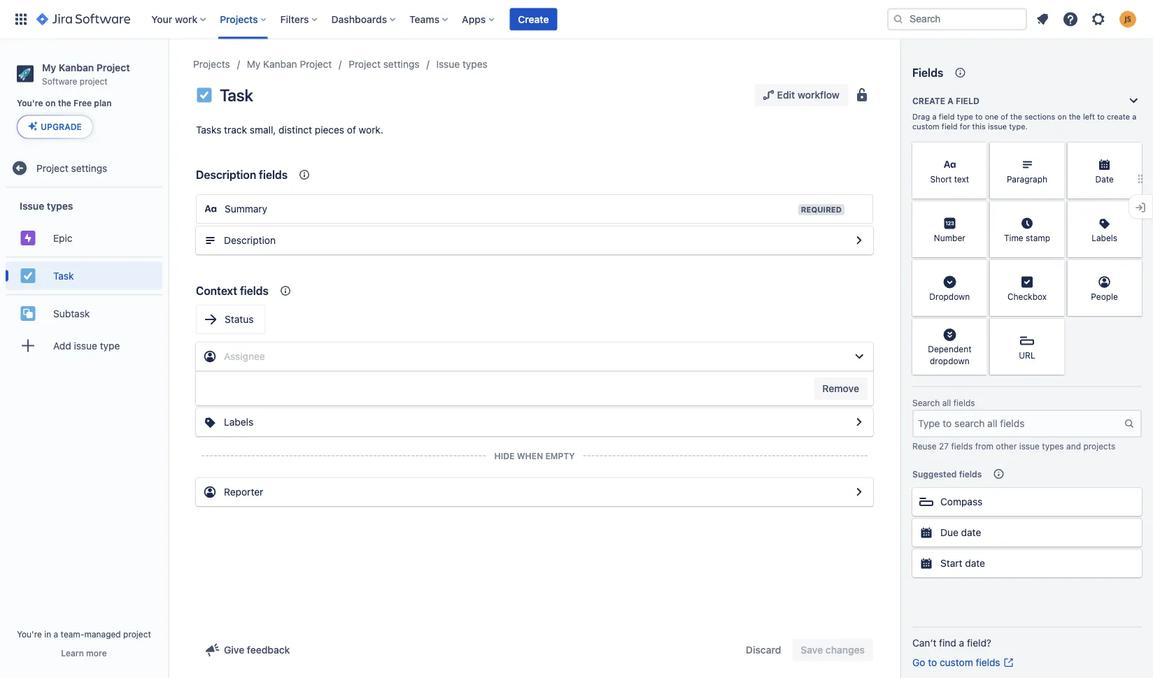 Task type: describe. For each thing, give the bounding box(es) containing it.
other
[[996, 441, 1017, 451]]

my kanban project software project
[[42, 62, 130, 86]]

more information image for short text
[[969, 144, 986, 161]]

a right the in
[[54, 630, 58, 639]]

more information about the suggested fields image
[[990, 466, 1007, 483]]

discard button
[[737, 639, 789, 662]]

your
[[151, 13, 172, 25]]

project inside the my kanban project software project
[[80, 76, 107, 86]]

distinct
[[279, 124, 312, 136]]

more information about the context fields image
[[277, 283, 294, 299]]

my kanban project link
[[247, 56, 332, 73]]

hide
[[494, 451, 515, 461]]

a right find
[[959, 638, 964, 649]]

suggested
[[912, 469, 957, 479]]

checkbox
[[1007, 292, 1047, 301]]

upgrade
[[41, 122, 82, 132]]

software
[[42, 76, 77, 86]]

1 horizontal spatial task
[[220, 85, 253, 105]]

team-
[[61, 630, 84, 639]]

more information image for people
[[1124, 262, 1140, 278]]

task inside group
[[53, 270, 74, 282]]

and
[[1066, 441, 1081, 451]]

Type to search all fields text field
[[914, 411, 1124, 437]]

notifications image
[[1034, 11, 1051, 28]]

status
[[225, 314, 254, 325]]

date for start date
[[965, 558, 985, 569]]

appswitcher icon image
[[13, 11, 29, 28]]

from
[[975, 441, 993, 451]]

more information image for labels
[[1124, 203, 1140, 220]]

reuse 27 fields from other issue types and projects
[[912, 441, 1115, 451]]

projects link
[[193, 56, 230, 73]]

discard
[[746, 645, 781, 656]]

reuse
[[912, 441, 937, 451]]

dashboards button
[[327, 8, 401, 30]]

short text
[[930, 174, 969, 184]]

more
[[86, 649, 107, 658]]

tasks
[[196, 124, 221, 136]]

0 horizontal spatial project settings link
[[6, 154, 162, 182]]

left
[[1083, 112, 1095, 121]]

apps
[[462, 13, 486, 25]]

1 horizontal spatial project
[[123, 630, 151, 639]]

settings image
[[1090, 11, 1107, 28]]

a right create
[[1132, 112, 1137, 121]]

labels inside labels 'button'
[[224, 417, 253, 428]]

sections
[[1024, 112, 1055, 121]]

tasks track small, distinct pieces of work.
[[196, 124, 383, 136]]

custom inside drag a field type to one of the sections on the left to create a custom field for this issue type.
[[912, 122, 939, 131]]

my for my kanban project software project
[[42, 62, 56, 73]]

one
[[985, 112, 998, 121]]

my kanban project
[[247, 58, 332, 70]]

time
[[1004, 233, 1023, 243]]

my for my kanban project
[[247, 58, 260, 70]]

dashboards
[[331, 13, 387, 25]]

epic
[[53, 232, 72, 244]]

plan
[[94, 98, 112, 108]]

teams button
[[405, 8, 453, 30]]

compass button
[[912, 488, 1142, 516]]

field?
[[967, 638, 991, 649]]

dependent dropdown
[[928, 344, 971, 366]]

go to custom fields link
[[912, 656, 1014, 670]]

projects
[[1083, 441, 1115, 451]]

fields left this link will be opened in a new tab image
[[976, 657, 1000, 669]]

date for due date
[[961, 527, 981, 539]]

small,
[[250, 124, 276, 136]]

subtask
[[53, 308, 90, 319]]

filters button
[[276, 8, 323, 30]]

work
[[175, 13, 197, 25]]

description button
[[196, 227, 873, 255]]

subtask link
[[6, 300, 162, 328]]

find
[[939, 638, 956, 649]]

open field configuration image
[[851, 414, 868, 431]]

remove
[[822, 383, 859, 395]]

drag a field type to one of the sections on the left to create a custom field for this issue type.
[[912, 112, 1137, 131]]

kanban for my kanban project software project
[[59, 62, 94, 73]]

0 vertical spatial settings
[[383, 58, 419, 70]]

number
[[934, 233, 965, 243]]

issue types link
[[436, 56, 488, 73]]

project inside the my kanban project software project
[[96, 62, 130, 73]]

work.
[[359, 124, 383, 136]]

track
[[224, 124, 247, 136]]

learn
[[61, 649, 84, 658]]

project down filters popup button
[[300, 58, 332, 70]]

labels button
[[196, 409, 873, 437]]

fields right the all
[[953, 398, 975, 408]]

suggested fields
[[912, 469, 982, 479]]

remove button
[[814, 378, 868, 400]]

due
[[940, 527, 958, 539]]

more information image for dropdown
[[969, 262, 986, 278]]

drag
[[912, 112, 930, 121]]

open field configuration image for reporter
[[851, 484, 868, 501]]

required
[[801, 205, 842, 214]]

1 vertical spatial of
[[347, 124, 356, 136]]

add
[[53, 340, 71, 352]]

learn more button
[[61, 648, 107, 659]]

close field configuration image
[[851, 348, 868, 365]]

more information about the context fields image
[[296, 167, 313, 183]]

fields left more information about the context fields icon
[[259, 168, 288, 182]]

your profile and settings image
[[1119, 11, 1136, 28]]

group containing issue types
[[6, 188, 162, 368]]

workflow
[[798, 89, 840, 101]]

search all fields
[[912, 398, 975, 408]]

context
[[196, 284, 237, 298]]

type.
[[1009, 122, 1028, 131]]

start
[[940, 558, 962, 569]]

reporter button
[[196, 479, 873, 507]]

1 vertical spatial types
[[47, 200, 73, 212]]

projects for projects popup button
[[220, 13, 258, 25]]

27
[[939, 441, 949, 451]]



Task type: vqa. For each thing, say whether or not it's contained in the screenshot.
Toolchain link
no



Task type: locate. For each thing, give the bounding box(es) containing it.
1 horizontal spatial types
[[462, 58, 488, 70]]

projects right work
[[220, 13, 258, 25]]

types left and
[[1042, 441, 1064, 451]]

0 horizontal spatial more information image
[[1046, 203, 1063, 220]]

create inside button
[[518, 13, 549, 25]]

1 vertical spatial labels
[[224, 417, 253, 428]]

1 horizontal spatial on
[[1058, 112, 1067, 121]]

compass
[[940, 496, 982, 508]]

1 horizontal spatial project settings
[[349, 58, 419, 70]]

add issue type image
[[20, 337, 36, 354]]

1 vertical spatial you're
[[17, 630, 42, 639]]

date right due
[[961, 527, 981, 539]]

issue
[[436, 58, 460, 70], [20, 200, 44, 212]]

type inside button
[[100, 340, 120, 352]]

issue up epic link
[[20, 200, 44, 212]]

you're in a team-managed project
[[17, 630, 151, 639]]

project right managed at the bottom of page
[[123, 630, 151, 639]]

fields left more information about the context fields image
[[240, 284, 269, 298]]

0 vertical spatial of
[[1001, 112, 1008, 121]]

you're left the in
[[17, 630, 42, 639]]

0 horizontal spatial to
[[928, 657, 937, 669]]

0 vertical spatial issue types
[[436, 58, 488, 70]]

feedback
[[247, 645, 290, 656]]

1 vertical spatial type
[[100, 340, 120, 352]]

on up upgrade button
[[45, 98, 56, 108]]

help image
[[1062, 11, 1079, 28]]

2 horizontal spatial the
[[1069, 112, 1081, 121]]

people
[[1091, 292, 1118, 301]]

0 horizontal spatial labels
[[224, 417, 253, 428]]

issue right other
[[1019, 441, 1040, 451]]

to
[[975, 112, 983, 121], [1097, 112, 1105, 121], [928, 657, 937, 669]]

task down epic
[[53, 270, 74, 282]]

0 horizontal spatial of
[[347, 124, 356, 136]]

open field configuration image inside reporter button
[[851, 484, 868, 501]]

create
[[518, 13, 549, 25], [912, 96, 945, 106]]

1 horizontal spatial the
[[1010, 112, 1022, 121]]

project down upgrade button
[[36, 162, 68, 174]]

issue types
[[436, 58, 488, 70], [20, 200, 73, 212]]

1 vertical spatial issue
[[20, 200, 44, 212]]

this link will be opened in a new tab image
[[1003, 658, 1014, 669]]

add issue type button
[[6, 332, 162, 360]]

0 vertical spatial project
[[80, 76, 107, 86]]

project settings down dashboards dropdown button
[[349, 58, 419, 70]]

on inside drag a field type to one of the sections on the left to create a custom field for this issue type.
[[1058, 112, 1067, 121]]

kanban up software
[[59, 62, 94, 73]]

dropdown
[[930, 356, 969, 366]]

hide when empty
[[494, 451, 575, 461]]

fields
[[912, 66, 943, 79]]

field for drag
[[939, 112, 955, 121]]

more information image for date
[[1124, 144, 1140, 161]]

you're
[[17, 98, 43, 108], [17, 630, 42, 639]]

kanban down filters
[[263, 58, 297, 70]]

can't find a field?
[[912, 638, 991, 649]]

custom down can't find a field?
[[940, 657, 973, 669]]

1 vertical spatial task
[[53, 270, 74, 282]]

project settings
[[349, 58, 419, 70], [36, 162, 107, 174]]

Search field
[[887, 8, 1027, 30]]

short
[[930, 174, 952, 184]]

issue type icon image
[[196, 87, 213, 104]]

of right "one"
[[1001, 112, 1008, 121]]

1 you're from the top
[[17, 98, 43, 108]]

1 vertical spatial projects
[[193, 58, 230, 70]]

2 horizontal spatial to
[[1097, 112, 1105, 121]]

2 open field configuration image from the top
[[851, 484, 868, 501]]

field
[[956, 96, 979, 106], [939, 112, 955, 121], [942, 122, 958, 131]]

0 horizontal spatial types
[[47, 200, 73, 212]]

the up type.
[[1010, 112, 1022, 121]]

project settings link down dashboards dropdown button
[[349, 56, 419, 73]]

project settings down upgrade
[[36, 162, 107, 174]]

1 vertical spatial settings
[[71, 162, 107, 174]]

all
[[942, 398, 951, 408]]

description inside button
[[224, 235, 276, 246]]

types
[[462, 58, 488, 70], [47, 200, 73, 212], [1042, 441, 1064, 451]]

1 horizontal spatial settings
[[383, 58, 419, 70]]

0 vertical spatial project settings
[[349, 58, 419, 70]]

type up for on the right of page
[[957, 112, 973, 121]]

0 vertical spatial on
[[45, 98, 56, 108]]

you're for you're on the free plan
[[17, 98, 43, 108]]

0 vertical spatial issue
[[988, 122, 1007, 131]]

more information image for checkbox
[[1046, 262, 1063, 278]]

1 horizontal spatial to
[[975, 112, 983, 121]]

summary
[[225, 203, 267, 215]]

issue types up epic
[[20, 200, 73, 212]]

0 vertical spatial field
[[956, 96, 979, 106]]

project up plan
[[96, 62, 130, 73]]

create for create
[[518, 13, 549, 25]]

more information image for dependent dropdown
[[969, 320, 986, 337]]

0 horizontal spatial kanban
[[59, 62, 94, 73]]

1 horizontal spatial more information image
[[1124, 262, 1140, 278]]

open field configuration image
[[851, 232, 868, 249], [851, 484, 868, 501]]

for
[[960, 122, 970, 131]]

1 horizontal spatial project settings link
[[349, 56, 419, 73]]

create a field
[[912, 96, 979, 106]]

reporter
[[224, 487, 263, 498]]

due date button
[[912, 519, 1142, 547]]

issue types for group containing issue types
[[20, 200, 73, 212]]

learn more
[[61, 649, 107, 658]]

1 horizontal spatial type
[[957, 112, 973, 121]]

0 vertical spatial date
[[961, 527, 981, 539]]

context fields
[[196, 284, 269, 298]]

0 horizontal spatial issue
[[74, 340, 97, 352]]

description fields
[[196, 168, 288, 182]]

custom down drag
[[912, 122, 939, 131]]

0 horizontal spatial project
[[80, 76, 107, 86]]

0 horizontal spatial create
[[518, 13, 549, 25]]

0 vertical spatial you're
[[17, 98, 43, 108]]

my right projects link at top
[[247, 58, 260, 70]]

description for description fields
[[196, 168, 256, 182]]

kanban for my kanban project
[[263, 58, 297, 70]]

1 horizontal spatial my
[[247, 58, 260, 70]]

field up for on the right of page
[[956, 96, 979, 106]]

projects inside popup button
[[220, 13, 258, 25]]

no restrictions image
[[854, 87, 870, 104]]

2 horizontal spatial issue
[[1019, 441, 1040, 451]]

you're up upgrade button
[[17, 98, 43, 108]]

your work
[[151, 13, 197, 25]]

kanban inside the my kanban project software project
[[59, 62, 94, 73]]

fields left more information about the suggested fields image
[[959, 469, 982, 479]]

description down summary at left top
[[224, 235, 276, 246]]

description for description
[[224, 235, 276, 246]]

1 open field configuration image from the top
[[851, 232, 868, 249]]

task link
[[6, 262, 162, 290]]

url
[[1019, 350, 1035, 360]]

to right the left
[[1097, 112, 1105, 121]]

issue types inside group
[[20, 200, 73, 212]]

more information image
[[969, 144, 986, 161], [1046, 144, 1063, 161], [1124, 144, 1140, 161], [1124, 203, 1140, 220], [969, 262, 986, 278], [1046, 262, 1063, 278], [969, 320, 986, 337]]

0 horizontal spatial project settings
[[36, 162, 107, 174]]

jira software image
[[36, 11, 130, 28], [36, 11, 130, 28]]

0 horizontal spatial on
[[45, 98, 56, 108]]

1 vertical spatial custom
[[940, 657, 973, 669]]

2 vertical spatial issue
[[1019, 441, 1040, 451]]

1 vertical spatial project settings
[[36, 162, 107, 174]]

sidebar navigation image
[[153, 56, 183, 84]]

custom
[[912, 122, 939, 131], [940, 657, 973, 669]]

1 horizontal spatial of
[[1001, 112, 1008, 121]]

projects for projects link at top
[[193, 58, 230, 70]]

task group
[[6, 256, 162, 294]]

0 vertical spatial open field configuration image
[[851, 232, 868, 249]]

a right drag
[[932, 112, 936, 121]]

labels up people
[[1092, 233, 1117, 243]]

issue inside drag a field type to one of the sections on the left to create a custom field for this issue type.
[[988, 122, 1007, 131]]

time stamp
[[1004, 233, 1050, 243]]

more information image for time stamp
[[1046, 203, 1063, 220]]

1 vertical spatial on
[[1058, 112, 1067, 121]]

1 vertical spatial issue
[[74, 340, 97, 352]]

more information image for paragraph
[[1046, 144, 1063, 161]]

give
[[224, 645, 244, 656]]

0 horizontal spatial issue
[[20, 200, 44, 212]]

you're on the free plan
[[17, 98, 112, 108]]

start date button
[[912, 550, 1142, 578]]

projects
[[220, 13, 258, 25], [193, 58, 230, 70]]

project down dashboards dropdown button
[[349, 58, 381, 70]]

0 vertical spatial issue
[[436, 58, 460, 70]]

fields right 27 on the bottom right of the page
[[951, 441, 973, 451]]

0 vertical spatial description
[[196, 168, 256, 182]]

give feedback button
[[196, 639, 298, 662]]

field left for on the right of page
[[942, 122, 958, 131]]

of left work.
[[347, 124, 356, 136]]

issue types down apps
[[436, 58, 488, 70]]

0 vertical spatial create
[[518, 13, 549, 25]]

search
[[912, 398, 940, 408]]

pieces
[[315, 124, 344, 136]]

description up summary at left top
[[196, 168, 256, 182]]

can't
[[912, 638, 936, 649]]

add issue type
[[53, 340, 120, 352]]

create
[[1107, 112, 1130, 121]]

task right issue type icon
[[220, 85, 253, 105]]

paragraph
[[1007, 174, 1047, 184]]

0 horizontal spatial my
[[42, 62, 56, 73]]

0 vertical spatial custom
[[912, 122, 939, 131]]

0 vertical spatial task
[[220, 85, 253, 105]]

0 horizontal spatial issue types
[[20, 200, 73, 212]]

open field configuration image inside description button
[[851, 232, 868, 249]]

project
[[80, 76, 107, 86], [123, 630, 151, 639]]

0 vertical spatial labels
[[1092, 233, 1117, 243]]

projects button
[[216, 8, 272, 30]]

field down create a field
[[939, 112, 955, 121]]

this
[[972, 122, 986, 131]]

stamp
[[1026, 233, 1050, 243]]

a down more information about the fields icon
[[947, 96, 953, 106]]

issue right add
[[74, 340, 97, 352]]

create for create a field
[[912, 96, 945, 106]]

issue down the primary element at top
[[436, 58, 460, 70]]

banner containing your work
[[0, 0, 1153, 39]]

field for create
[[956, 96, 979, 106]]

0 horizontal spatial task
[[53, 270, 74, 282]]

1 horizontal spatial create
[[912, 96, 945, 106]]

on right sections
[[1058, 112, 1067, 121]]

of
[[1001, 112, 1008, 121], [347, 124, 356, 136]]

project settings link
[[349, 56, 419, 73], [6, 154, 162, 182]]

1 horizontal spatial labels
[[1092, 233, 1117, 243]]

0 vertical spatial project settings link
[[349, 56, 419, 73]]

0 vertical spatial types
[[462, 58, 488, 70]]

types up epic
[[47, 200, 73, 212]]

0 vertical spatial projects
[[220, 13, 258, 25]]

1 vertical spatial date
[[965, 558, 985, 569]]

settings down 'teams'
[[383, 58, 419, 70]]

1 horizontal spatial kanban
[[263, 58, 297, 70]]

start date
[[940, 558, 985, 569]]

you're for you're in a team-managed project
[[17, 630, 42, 639]]

types down the apps dropdown button
[[462, 58, 488, 70]]

date
[[961, 527, 981, 539], [965, 558, 985, 569]]

1 vertical spatial project
[[123, 630, 151, 639]]

apps button
[[458, 8, 500, 30]]

1 vertical spatial more information image
[[1124, 262, 1140, 278]]

give feedback
[[224, 645, 290, 656]]

to right go
[[928, 657, 937, 669]]

2 you're from the top
[[17, 630, 42, 639]]

issue inside button
[[74, 340, 97, 352]]

banner
[[0, 0, 1153, 39]]

my up software
[[42, 62, 56, 73]]

search image
[[893, 14, 904, 25]]

the left the left
[[1069, 112, 1081, 121]]

0 vertical spatial type
[[957, 112, 973, 121]]

to up the this
[[975, 112, 983, 121]]

more information about the fields image
[[952, 64, 968, 81]]

the left the free
[[58, 98, 71, 108]]

type inside drag a field type to one of the sections on the left to create a custom field for this issue type.
[[957, 112, 973, 121]]

epic link
[[6, 224, 162, 252]]

primary element
[[8, 0, 887, 39]]

open field configuration image for description
[[851, 232, 868, 249]]

edit workflow button
[[755, 84, 848, 106]]

type
[[957, 112, 973, 121], [100, 340, 120, 352]]

0 horizontal spatial the
[[58, 98, 71, 108]]

1 vertical spatial field
[[939, 112, 955, 121]]

1 vertical spatial create
[[912, 96, 945, 106]]

of inside drag a field type to one of the sections on the left to create a custom field for this issue type.
[[1001, 112, 1008, 121]]

0 horizontal spatial settings
[[71, 162, 107, 174]]

1 vertical spatial issue types
[[20, 200, 73, 212]]

create button
[[510, 8, 557, 30]]

issue down "one"
[[988, 122, 1007, 131]]

go to custom fields
[[912, 657, 1000, 669]]

1 vertical spatial open field configuration image
[[851, 484, 868, 501]]

projects up issue type icon
[[193, 58, 230, 70]]

edit workflow
[[777, 89, 840, 101]]

edit
[[777, 89, 795, 101]]

create up drag
[[912, 96, 945, 106]]

2 horizontal spatial types
[[1042, 441, 1064, 451]]

date
[[1095, 174, 1114, 184]]

type down subtask link at the left
[[100, 340, 120, 352]]

date right start
[[965, 558, 985, 569]]

1 vertical spatial project settings link
[[6, 154, 162, 182]]

2 vertical spatial field
[[942, 122, 958, 131]]

on
[[45, 98, 56, 108], [1058, 112, 1067, 121]]

assignee
[[224, 351, 265, 362]]

my inside the my kanban project software project
[[42, 62, 56, 73]]

settings down upgrade
[[71, 162, 107, 174]]

when
[[517, 451, 543, 461]]

filters
[[280, 13, 309, 25]]

0 horizontal spatial type
[[100, 340, 120, 352]]

teams
[[409, 13, 439, 25]]

1 horizontal spatial issue types
[[436, 58, 488, 70]]

your work button
[[147, 8, 211, 30]]

labels down assignee
[[224, 417, 253, 428]]

create right the apps dropdown button
[[518, 13, 549, 25]]

more information image
[[1046, 203, 1063, 220], [1124, 262, 1140, 278]]

project settings link down upgrade
[[6, 154, 162, 182]]

1 vertical spatial description
[[224, 235, 276, 246]]

group
[[6, 188, 162, 368]]

text
[[954, 174, 969, 184]]

issue types for issue types link
[[436, 58, 488, 70]]

2 vertical spatial types
[[1042, 441, 1064, 451]]

project up plan
[[80, 76, 107, 86]]

go
[[912, 657, 925, 669]]

1 horizontal spatial issue
[[988, 122, 1007, 131]]

0 vertical spatial more information image
[[1046, 203, 1063, 220]]

1 horizontal spatial issue
[[436, 58, 460, 70]]



